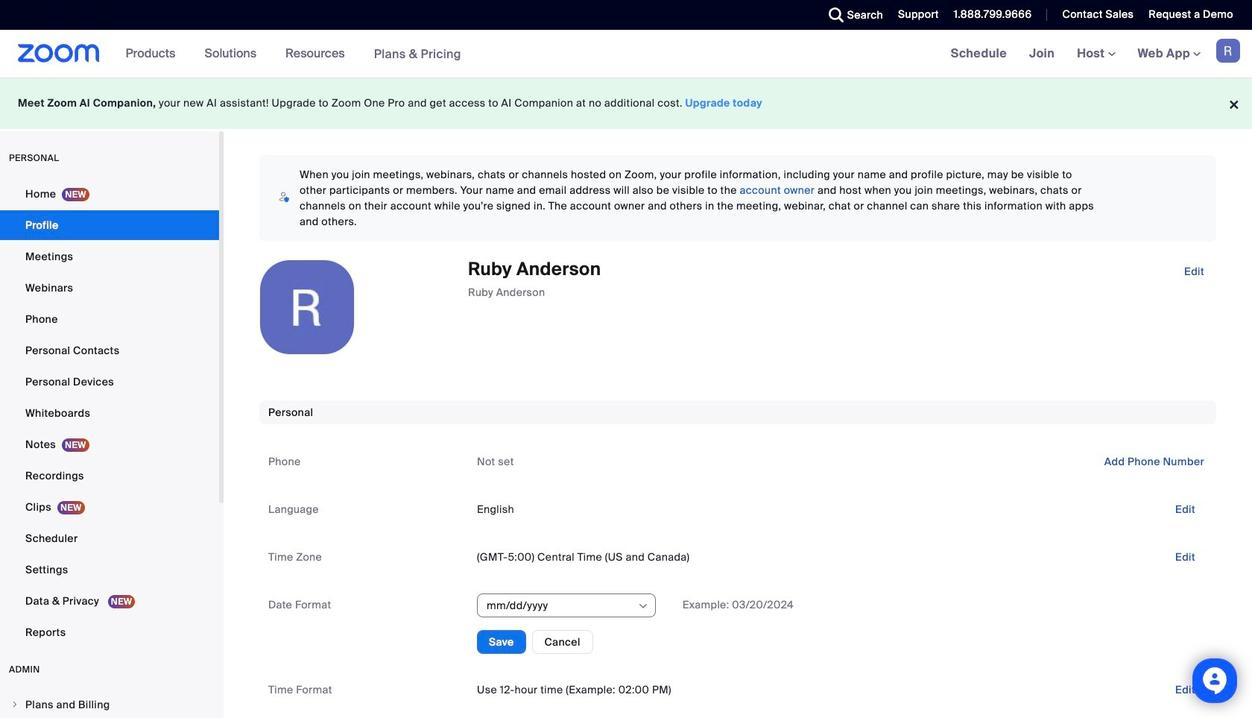 Task type: describe. For each thing, give the bounding box(es) containing it.
product information navigation
[[115, 30, 473, 78]]

user photo image
[[260, 260, 354, 354]]

zoom logo image
[[18, 44, 100, 63]]

right image
[[10, 700, 19, 709]]



Task type: vqa. For each thing, say whether or not it's contained in the screenshot.
1.888.799.9666 button
no



Task type: locate. For each thing, give the bounding box(es) containing it.
meetings navigation
[[940, 30, 1253, 78]]

edit user photo image
[[295, 300, 319, 314]]

footer
[[0, 78, 1253, 129]]

banner
[[0, 30, 1253, 78]]

profile picture image
[[1217, 39, 1241, 63]]

menu item
[[0, 690, 219, 718]]

personal menu menu
[[0, 179, 219, 649]]



